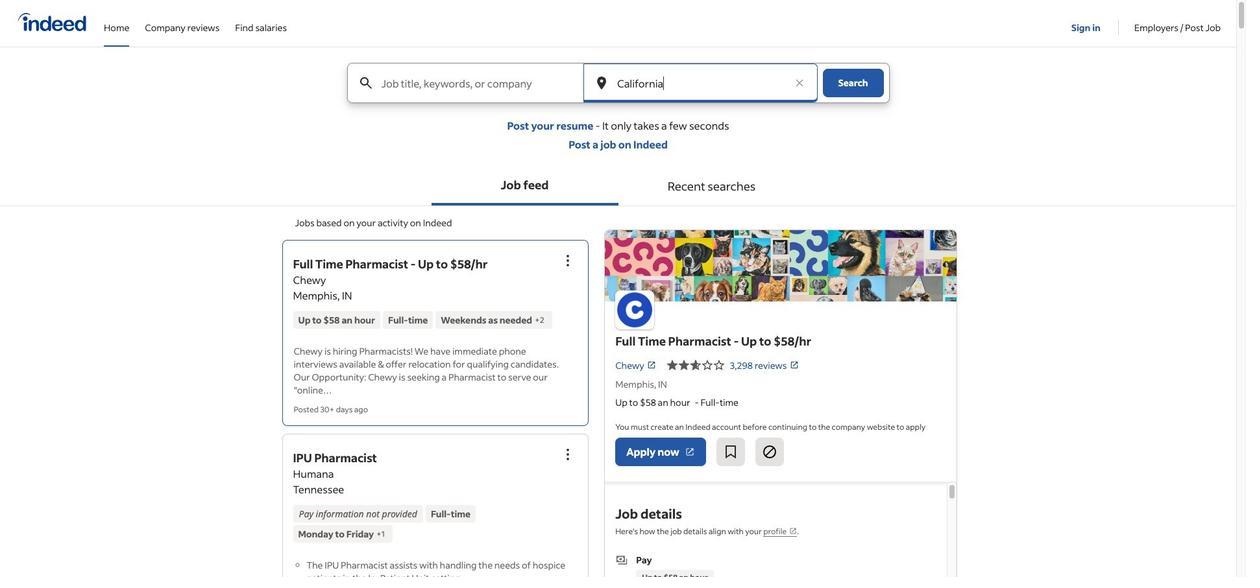 Task type: locate. For each thing, give the bounding box(es) containing it.
job actions for full time pharmacist - up to $58/hr is collapsed image
[[561, 253, 576, 269]]

clear location input image
[[793, 77, 806, 90]]

job preferences (opens in a new window) image
[[790, 528, 798, 536]]

tab list
[[0, 167, 1237, 207]]

Edit location text field
[[615, 64, 787, 103]]

main content
[[0, 63, 1237, 578]]

job actions for ipu pharmacist is collapsed image
[[561, 447, 576, 463]]

search: Job title, keywords, or company text field
[[379, 64, 582, 103]]

chewy logo image
[[605, 231, 957, 302], [616, 291, 655, 330]]

None search field
[[337, 63, 900, 119]]

save this job image
[[723, 445, 739, 461]]



Task type: vqa. For each thing, say whether or not it's contained in the screenshot.
rightmost within
no



Task type: describe. For each thing, give the bounding box(es) containing it.
chewy (opens in a new tab) image
[[647, 361, 656, 370]]

2.7 out of 5 stars image
[[667, 358, 725, 374]]

apply now (opens in a new tab) image
[[685, 448, 695, 458]]

not interested image
[[762, 445, 778, 461]]

2.7 out of 5 stars. link to 3,298 reviews company ratings (opens in a new tab) image
[[790, 361, 799, 370]]



